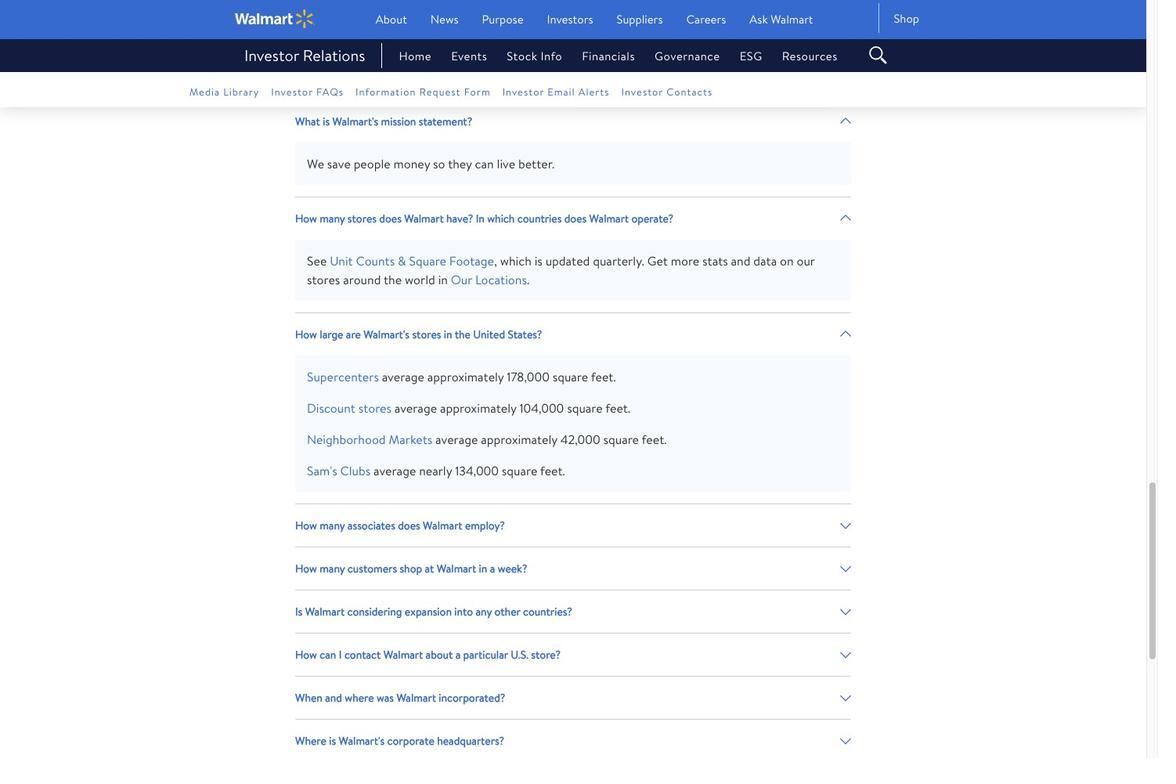 Task type: describe. For each thing, give the bounding box(es) containing it.
home
[[399, 48, 432, 64]]

investor for investor contacts
[[622, 85, 664, 99]]

was
[[377, 690, 394, 706]]

all
[[373, 52, 386, 68]]

are
[[346, 327, 361, 343]]

42,000
[[561, 431, 601, 448]]

investor for investor email alerts
[[503, 85, 545, 99]]

a inside how many customers shop at walmart in a week? dropdown button
[[490, 561, 495, 577]]

how for how can i contact walmart about a particular u.s. store?
[[295, 647, 317, 663]]

how can i contact walmart about a particular u.s. store? button
[[295, 634, 852, 676]]

134,000
[[455, 463, 499, 480]]

sam's clubs link
[[307, 463, 371, 480]]

governance
[[655, 48, 720, 64]]

square for average approximately 42,000 square feet.
[[604, 431, 639, 448]]

walmart right at
[[437, 561, 476, 577]]

walmart left have?
[[404, 211, 444, 227]]

how many associates does walmart employ? button
[[295, 505, 852, 547]]

incorporated?
[[439, 690, 506, 706]]

stores inside 'region'
[[359, 400, 392, 417]]

chevron up image inside the how large are walmart's stores in the united states? dropdown button
[[841, 329, 852, 340]]

news
[[431, 11, 459, 27]]

united
[[473, 327, 505, 343]]

approximately for markets
[[481, 431, 558, 448]]

.
[[527, 271, 530, 289]]

purpose
[[482, 11, 524, 27]]

walmart's inside dropdown button
[[364, 327, 410, 343]]

stock info
[[507, 48, 563, 64]]

i
[[339, 647, 342, 663]]

walmart left the 'employ?'
[[423, 518, 463, 534]]

ask walmart
[[750, 11, 813, 27]]

walmart right was
[[397, 690, 436, 706]]

get
[[648, 253, 668, 270]]

chevron down image inside is walmart considering expansion into any other countries? dropdown button
[[841, 607, 852, 618]]

when
[[295, 690, 323, 706]]

contact
[[345, 647, 381, 663]]

investor email alerts
[[503, 85, 610, 99]]

mission
[[381, 114, 416, 130]]

investor faqs link
[[271, 84, 356, 99]]

which inside ", which is updated quarterly. get more stats and data on our stores around the world in"
[[500, 253, 532, 270]]

relations
[[303, 45, 365, 66]]

178,000
[[507, 368, 550, 386]]

media library
[[190, 85, 260, 99]]

walmart's for corporate
[[339, 734, 385, 749]]

discount stores link
[[307, 400, 392, 417]]

chevron down image for incorporated?
[[841, 693, 852, 704]]

investors
[[547, 11, 593, 27]]

our locations link
[[451, 271, 527, 289]]

when and where was walmart incorporated?
[[295, 690, 506, 706]]

average down how large are walmart's stores in the united states?
[[382, 368, 425, 386]]

display
[[334, 52, 370, 68]]

supercenters
[[307, 368, 379, 386]]

esg link
[[720, 48, 763, 64]]

media
[[190, 85, 220, 99]]

how for how large are walmart's stores in the united states?
[[295, 327, 317, 343]]

does for have?
[[379, 211, 402, 227]]

how large are walmart's stores in the united states? button
[[295, 314, 852, 356]]

feet. for average approximately 104,000 square feet.
[[606, 400, 631, 417]]

square for average approximately 104,000 square feet.
[[567, 400, 603, 417]]

what
[[295, 114, 320, 130]]

more
[[671, 253, 700, 270]]

supercenters link
[[307, 368, 379, 386]]

how many stores does walmart have? in which countries does walmart operate? button
[[295, 198, 852, 240]]

operate?
[[632, 211, 674, 227]]

into
[[455, 604, 473, 620]]

discount
[[307, 400, 356, 417]]

in
[[476, 211, 485, 227]]

many for customers
[[320, 561, 345, 577]]

at
[[425, 561, 434, 577]]

info
[[541, 48, 563, 64]]

particular
[[463, 647, 508, 663]]

feet. down the how large are walmart's stores in the united states? dropdown button
[[591, 368, 616, 386]]

display all
[[334, 52, 386, 68]]

expansion
[[405, 604, 452, 620]]

save
[[327, 155, 351, 173]]

shop link
[[880, 10, 920, 26]]

form
[[464, 85, 491, 99]]

ask
[[750, 11, 768, 27]]

how large are walmart's stores in the united states?
[[295, 327, 542, 343]]

see
[[307, 253, 327, 270]]

in inside ", which is updated quarterly. get more stats and data on our stores around the world in"
[[438, 271, 448, 289]]

discount stores average approximately 104,000 square feet.
[[307, 400, 631, 417]]

can inside how can i contact walmart about a particular u.s. store? dropdown button
[[320, 647, 336, 663]]

does right countries
[[565, 211, 587, 227]]

does for employ?
[[398, 518, 420, 534]]

walmart right ask
[[771, 11, 813, 27]]

how large are walmart's stores in the united states? region
[[295, 356, 852, 492]]

clubs
[[340, 463, 371, 480]]

faqs
[[316, 85, 344, 99]]

any
[[476, 604, 492, 620]]

better.
[[519, 155, 555, 173]]

governance link
[[635, 48, 720, 64]]

and inside dropdown button
[[325, 690, 342, 706]]

money
[[394, 155, 430, 173]]

how for how many customers shop at walmart in a week?
[[295, 561, 317, 577]]

contacts
[[667, 85, 713, 99]]

which inside how many stores does walmart have? in which countries does walmart operate? dropdown button
[[487, 211, 515, 227]]

shop
[[400, 561, 422, 577]]

square
[[409, 253, 447, 270]]

0 vertical spatial approximately
[[428, 368, 504, 386]]

how for how many associates does walmart employ?
[[295, 518, 317, 534]]

suppliers link
[[617, 11, 663, 27]]

approximately for stores
[[440, 400, 517, 417]]

walmart right is
[[305, 604, 345, 620]]

news link
[[431, 11, 459, 27]]

locations
[[475, 271, 527, 289]]

quarterly.
[[593, 253, 645, 270]]

information
[[356, 85, 416, 99]]

employ?
[[465, 518, 505, 534]]

countries
[[518, 211, 562, 227]]

request
[[420, 85, 461, 99]]

corporate
[[387, 734, 435, 749]]

chevron up image for see
[[841, 213, 852, 224]]



Task type: vqa. For each thing, say whether or not it's contained in the screenshot.
Ask Walmart at the top right of the page
yes



Task type: locate. For each thing, give the bounding box(es) containing it.
feet. right 42,000
[[642, 431, 667, 448]]

and inside ", which is updated quarterly. get more stats and data on our stores around the world in"
[[731, 253, 751, 270]]

is left updated on the top of page
[[535, 253, 543, 270]]

purpose link
[[482, 11, 524, 27]]

square up 42,000
[[567, 400, 603, 417]]

chevron up image for we save people money so they can live better.
[[841, 116, 852, 127]]

1 vertical spatial chevron down image
[[841, 693, 852, 704]]

information request form
[[356, 85, 491, 99]]

feet. down 42,000
[[540, 463, 565, 480]]

0 horizontal spatial a
[[456, 647, 461, 663]]

1 vertical spatial is
[[535, 253, 543, 270]]

is right what
[[323, 114, 330, 130]]

0 vertical spatial chevron down image
[[841, 520, 852, 531]]

can
[[475, 155, 494, 173], [320, 647, 336, 663]]

how down sam's at bottom left
[[295, 518, 317, 534]]

menu
[[379, 48, 855, 64]]

many up unit
[[320, 211, 345, 227]]

around
[[343, 271, 381, 289]]

states?
[[508, 327, 542, 343]]

square right 134,000
[[502, 463, 538, 480]]

the down see unit counts & square footage
[[384, 271, 402, 289]]

0 vertical spatial chevron up image
[[841, 116, 852, 127]]

how many stores does walmart have? in which countries does walmart operate?
[[295, 211, 674, 227]]

walmart's down the faqs
[[333, 114, 379, 130]]

many left associates
[[320, 518, 345, 534]]

chevron down image for u.s.
[[841, 650, 852, 661]]

3 chevron down image from the top
[[841, 736, 852, 747]]

1 chevron down image from the top
[[841, 564, 852, 575]]

1 horizontal spatial the
[[455, 327, 471, 343]]

average for neighborhood markets
[[436, 431, 478, 448]]

feet. for average nearly 134,000 square feet.
[[540, 463, 565, 480]]

about
[[376, 11, 407, 27]]

stores up counts
[[348, 211, 377, 227]]

is
[[295, 604, 303, 620]]

does
[[379, 211, 402, 227], [565, 211, 587, 227], [398, 518, 420, 534]]

0 vertical spatial and
[[731, 253, 751, 270]]

the left united
[[455, 327, 471, 343]]

chevron up image inside the what is walmart's mission statement? dropdown button
[[841, 116, 852, 127]]

how inside dropdown button
[[295, 327, 317, 343]]

walmart's
[[333, 114, 379, 130], [364, 327, 410, 343], [339, 734, 385, 749]]

how inside how many associates does walmart employ? dropdown button
[[295, 518, 317, 534]]

we save people money so they can live better.
[[307, 155, 555, 173]]

unit counts & square footage link
[[330, 253, 494, 270]]

is for where is walmart's corporate headquarters?
[[329, 734, 336, 749]]

walmart left about
[[384, 647, 423, 663]]

the inside dropdown button
[[455, 327, 471, 343]]

many for stores
[[320, 211, 345, 227]]

stores up neighborhood markets link
[[359, 400, 392, 417]]

how up is
[[295, 561, 317, 577]]

2 chevron down image from the top
[[841, 607, 852, 618]]

0 vertical spatial chevron down image
[[841, 564, 852, 575]]

chevron down image
[[841, 520, 852, 531], [841, 693, 852, 704], [841, 736, 852, 747]]

0 vertical spatial a
[[490, 561, 495, 577]]

walmart up quarterly.
[[590, 211, 629, 227]]

is for what is walmart's mission statement?
[[323, 114, 330, 130]]

how for how many stores does walmart have? in which countries does walmart operate?
[[295, 211, 317, 227]]

3 how from the top
[[295, 518, 317, 534]]

square
[[553, 368, 588, 386], [567, 400, 603, 417], [604, 431, 639, 448], [502, 463, 538, 480]]

how inside how many stores does walmart have? in which countries does walmart operate? dropdown button
[[295, 211, 317, 227]]

and left data
[[731, 253, 751, 270]]

statement?
[[419, 114, 473, 130]]

average for discount stores
[[395, 400, 437, 417]]

1 chevron down image from the top
[[841, 520, 852, 531]]

alerts
[[579, 85, 610, 99]]

walmart's right are
[[364, 327, 410, 343]]

in left week?
[[479, 561, 488, 577]]

considering
[[347, 604, 402, 620]]

which
[[487, 211, 515, 227], [500, 253, 532, 270]]

1 vertical spatial many
[[320, 518, 345, 534]]

1 vertical spatial the
[[455, 327, 471, 343]]

approximately down 104,000
[[481, 431, 558, 448]]

stats
[[703, 253, 728, 270]]

menu containing home
[[379, 48, 855, 64]]

investor for investor relations
[[244, 45, 299, 66]]

in left united
[[444, 327, 452, 343]]

how up see
[[295, 211, 317, 227]]

stores up "supercenters average approximately 178,000 square feet."
[[412, 327, 441, 343]]

how many customers shop at walmart in a week? button
[[295, 548, 852, 590]]

large
[[320, 327, 343, 343]]

1 vertical spatial approximately
[[440, 400, 517, 417]]

1 many from the top
[[320, 211, 345, 227]]

0 vertical spatial is
[[323, 114, 330, 130]]

,
[[494, 253, 497, 270]]

how can i contact walmart about a particular u.s. store?
[[295, 647, 561, 663]]

is right where
[[329, 734, 336, 749]]

approximately up neighborhood markets average approximately 42,000 square feet. at the bottom of page
[[440, 400, 517, 417]]

2 vertical spatial in
[[479, 561, 488, 577]]

chevron down image inside how many associates does walmart employ? dropdown button
[[841, 520, 852, 531]]

feet.
[[591, 368, 616, 386], [606, 400, 631, 417], [642, 431, 667, 448], [540, 463, 565, 480]]

feet. for average approximately 42,000 square feet.
[[642, 431, 667, 448]]

investor for investor faqs
[[271, 85, 313, 99]]

markets
[[389, 431, 433, 448]]

live
[[497, 155, 516, 173]]

where
[[295, 734, 327, 749]]

0 horizontal spatial the
[[384, 271, 402, 289]]

in left 'our'
[[438, 271, 448, 289]]

chevron down image inside when and where was walmart incorporated? dropdown button
[[841, 693, 852, 704]]

a inside how can i contact walmart about a particular u.s. store? dropdown button
[[456, 647, 461, 663]]

which right ,
[[500, 253, 532, 270]]

resources link
[[763, 48, 838, 64]]

stores down see
[[307, 271, 340, 289]]

1 vertical spatial a
[[456, 647, 461, 663]]

how
[[295, 211, 317, 227], [295, 327, 317, 343], [295, 518, 317, 534], [295, 561, 317, 577], [295, 647, 317, 663]]

u.s.
[[511, 647, 529, 663]]

walrmat logo with white text image
[[235, 9, 315, 28]]

1 vertical spatial chevron up image
[[841, 213, 852, 224]]

1 vertical spatial chevron down image
[[841, 607, 852, 618]]

the inside ", which is updated quarterly. get more stats and data on our stores around the world in"
[[384, 271, 402, 289]]

investor down walrmat logo with white text
[[244, 45, 299, 66]]

headquarters?
[[437, 734, 505, 749]]

chevron down image for employ?
[[841, 520, 852, 531]]

square right 42,000
[[604, 431, 639, 448]]

does right associates
[[398, 518, 420, 534]]

investor up what
[[271, 85, 313, 99]]

how left i
[[295, 647, 317, 663]]

about link
[[376, 11, 407, 27]]

our
[[797, 253, 815, 270]]

3 chevron up image from the top
[[841, 329, 852, 340]]

investor
[[244, 45, 299, 66], [271, 85, 313, 99], [503, 85, 545, 99], [622, 85, 664, 99]]

chevron down image
[[841, 564, 852, 575], [841, 607, 852, 618], [841, 650, 852, 661]]

2 vertical spatial chevron down image
[[841, 736, 852, 747]]

shop
[[894, 10, 920, 26]]

media library link
[[190, 84, 271, 99]]

what is walmart's mission statement?
[[295, 114, 473, 130]]

2 many from the top
[[320, 518, 345, 534]]

0 vertical spatial which
[[487, 211, 515, 227]]

customers
[[348, 561, 397, 577]]

click to open search image
[[866, 48, 890, 59]]

0 vertical spatial can
[[475, 155, 494, 173]]

financials
[[582, 48, 635, 64]]

1 horizontal spatial can
[[475, 155, 494, 173]]

stock
[[507, 48, 538, 64]]

2 vertical spatial many
[[320, 561, 345, 577]]

1 chevron up image from the top
[[841, 116, 852, 127]]

0 vertical spatial the
[[384, 271, 402, 289]]

0 vertical spatial in
[[438, 271, 448, 289]]

information request form link
[[356, 84, 503, 99]]

square right the 178,000
[[553, 368, 588, 386]]

average down markets
[[374, 463, 416, 480]]

where is walmart's corporate headquarters? button
[[295, 720, 852, 758]]

how left large
[[295, 327, 317, 343]]

on
[[780, 253, 794, 270]]

display all button
[[295, 44, 425, 76]]

is inside ", which is updated quarterly. get more stats and data on our stores around the world in"
[[535, 253, 543, 270]]

and right when
[[325, 690, 342, 706]]

our
[[451, 271, 472, 289]]

2 chevron up image from the top
[[841, 213, 852, 224]]

2 vertical spatial is
[[329, 734, 336, 749]]

0 horizontal spatial and
[[325, 690, 342, 706]]

5 how from the top
[[295, 647, 317, 663]]

2 vertical spatial walmart's
[[339, 734, 385, 749]]

walmart's down where
[[339, 734, 385, 749]]

careers link
[[687, 11, 726, 27]]

chevron down image inside how many customers shop at walmart in a week? dropdown button
[[841, 564, 852, 575]]

can left the live
[[475, 155, 494, 173]]

store?
[[531, 647, 561, 663]]

chevron up image
[[841, 116, 852, 127], [841, 213, 852, 224], [841, 329, 852, 340]]

1 horizontal spatial and
[[731, 253, 751, 270]]

can left i
[[320, 647, 336, 663]]

walmart's for mission
[[333, 114, 379, 130]]

chevron down image for week?
[[841, 564, 852, 575]]

0 vertical spatial many
[[320, 211, 345, 227]]

chevron up image inside how many stores does walmart have? in which countries does walmart operate? dropdown button
[[841, 213, 852, 224]]

chevron down image inside how can i contact walmart about a particular u.s. store? dropdown button
[[841, 650, 852, 661]]

2 vertical spatial approximately
[[481, 431, 558, 448]]

investor down stock
[[503, 85, 545, 99]]

0 vertical spatial walmart's
[[333, 114, 379, 130]]

4 how from the top
[[295, 561, 317, 577]]

in inside dropdown button
[[479, 561, 488, 577]]

does up see unit counts & square footage
[[379, 211, 402, 227]]

investors link
[[547, 11, 593, 27]]

2 chevron down image from the top
[[841, 693, 852, 704]]

stock info link
[[487, 48, 563, 64]]

stores inside dropdown button
[[412, 327, 441, 343]]

average up markets
[[395, 400, 437, 417]]

1 how from the top
[[295, 211, 317, 227]]

events
[[451, 48, 487, 64]]

which right in
[[487, 211, 515, 227]]

sam's clubs average nearly 134,000 square feet.
[[307, 463, 565, 480]]

stores
[[348, 211, 377, 227], [307, 271, 340, 289], [412, 327, 441, 343], [359, 400, 392, 417]]

is walmart considering expansion into any other countries? button
[[295, 591, 852, 633]]

data
[[754, 253, 777, 270]]

1 vertical spatial which
[[500, 253, 532, 270]]

many for associates
[[320, 518, 345, 534]]

1 vertical spatial and
[[325, 690, 342, 706]]

1 horizontal spatial a
[[490, 561, 495, 577]]

stores inside dropdown button
[[348, 211, 377, 227]]

stores inside ", which is updated quarterly. get more stats and data on our stores around the world in"
[[307, 271, 340, 289]]

what is walmart's mission statement? button
[[295, 101, 852, 143]]

average for sam's clubs
[[374, 463, 416, 480]]

1 vertical spatial in
[[444, 327, 452, 343]]

in inside dropdown button
[[444, 327, 452, 343]]

investor left contacts
[[622, 85, 664, 99]]

a left week?
[[490, 561, 495, 577]]

3 many from the top
[[320, 561, 345, 577]]

chevron down image inside 'where is walmart's corporate headquarters?' dropdown button
[[841, 736, 852, 747]]

home link
[[379, 48, 432, 64]]

a right about
[[456, 647, 461, 663]]

2 vertical spatial chevron down image
[[841, 650, 852, 661]]

about
[[426, 647, 453, 663]]

many
[[320, 211, 345, 227], [320, 518, 345, 534], [320, 561, 345, 577]]

average down discount stores average approximately 104,000 square feet.
[[436, 431, 478, 448]]

2 vertical spatial chevron up image
[[841, 329, 852, 340]]

how inside how many customers shop at walmart in a week? dropdown button
[[295, 561, 317, 577]]

3 chevron down image from the top
[[841, 650, 852, 661]]

unit
[[330, 253, 353, 270]]

have?
[[447, 211, 473, 227]]

2 how from the top
[[295, 327, 317, 343]]

how inside how can i contact walmart about a particular u.s. store? dropdown button
[[295, 647, 317, 663]]

we
[[307, 155, 324, 173]]

how many customers shop at walmart in a week?
[[295, 561, 528, 577]]

feet. right 104,000
[[606, 400, 631, 417]]

walmart
[[771, 11, 813, 27], [404, 211, 444, 227], [590, 211, 629, 227], [423, 518, 463, 534], [437, 561, 476, 577], [305, 604, 345, 620], [384, 647, 423, 663], [397, 690, 436, 706]]

1 vertical spatial can
[[320, 647, 336, 663]]

associates
[[348, 518, 395, 534]]

world
[[405, 271, 435, 289]]

many left customers
[[320, 561, 345, 577]]

neighborhood markets average approximately 42,000 square feet.
[[307, 431, 667, 448]]

square for average nearly 134,000 square feet.
[[502, 463, 538, 480]]

other
[[495, 604, 521, 620]]

how many associates does walmart employ?
[[295, 518, 505, 534]]

footage
[[450, 253, 494, 270]]

updated
[[546, 253, 590, 270]]

approximately up discount stores average approximately 104,000 square feet.
[[428, 368, 504, 386]]

investor email alerts link
[[503, 84, 622, 99]]

1 vertical spatial walmart's
[[364, 327, 410, 343]]

0 horizontal spatial can
[[320, 647, 336, 663]]



